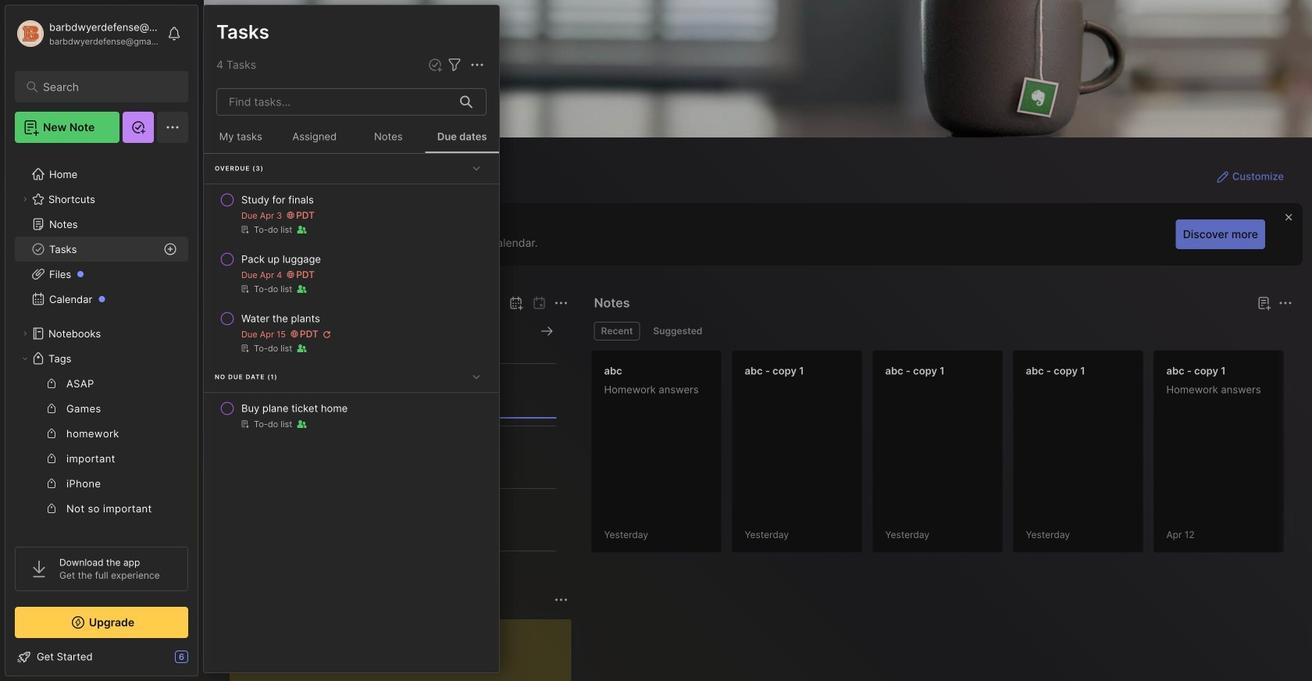 Task type: locate. For each thing, give the bounding box(es) containing it.
Find tasks… text field
[[220, 89, 451, 115]]

group
[[15, 371, 188, 681]]

buy plane ticket home 5 cell
[[241, 401, 348, 416]]

Filter tasks field
[[445, 55, 464, 74]]

click to collapse image
[[197, 652, 209, 671]]

0 horizontal spatial tab
[[594, 322, 640, 341]]

4 row from the top
[[210, 395, 493, 437]]

tab
[[594, 322, 640, 341], [646, 322, 710, 341]]

tab list
[[594, 322, 1291, 341]]

2 row from the top
[[210, 245, 493, 302]]

collapse overdue image
[[469, 160, 484, 176]]

0 horizontal spatial row group
[[204, 154, 499, 438]]

Account field
[[15, 18, 159, 49]]

3 row from the top
[[210, 305, 493, 361]]

1 horizontal spatial tab
[[646, 322, 710, 341]]

pack up luggage 2 cell
[[241, 252, 321, 267]]

tree
[[5, 152, 198, 681]]

Help and Learning task checklist field
[[5, 645, 198, 670]]

none search field inside the main "element"
[[43, 77, 168, 96]]

None search field
[[43, 77, 168, 96]]

main element
[[0, 0, 203, 681]]

row group
[[204, 154, 499, 438], [591, 350, 1313, 563]]

row
[[210, 186, 493, 242], [210, 245, 493, 302], [210, 305, 493, 361], [210, 395, 493, 437]]

new evernote calendar event image
[[507, 294, 526, 313]]

group inside the main "element"
[[15, 371, 188, 681]]



Task type: vqa. For each thing, say whether or not it's contained in the screenshot.
the Filtered Notes
no



Task type: describe. For each thing, give the bounding box(es) containing it.
water the plants 3 cell
[[241, 311, 320, 327]]

expand notebooks image
[[20, 329, 30, 338]]

2 tab from the left
[[646, 322, 710, 341]]

tree inside the main "element"
[[5, 152, 198, 681]]

new task image
[[427, 57, 443, 73]]

More actions and view options field
[[464, 55, 487, 74]]

Start writing… text field
[[242, 620, 571, 681]]

expand tags image
[[20, 354, 30, 363]]

Search text field
[[43, 80, 168, 95]]

1 row from the top
[[210, 186, 493, 242]]

filter tasks image
[[445, 56, 464, 74]]

1 tab from the left
[[594, 322, 640, 341]]

study for finals 1 cell
[[241, 192, 314, 208]]

1 horizontal spatial row group
[[591, 350, 1313, 563]]

more actions and view options image
[[468, 56, 487, 74]]

collapse noduedate image
[[469, 369, 484, 385]]



